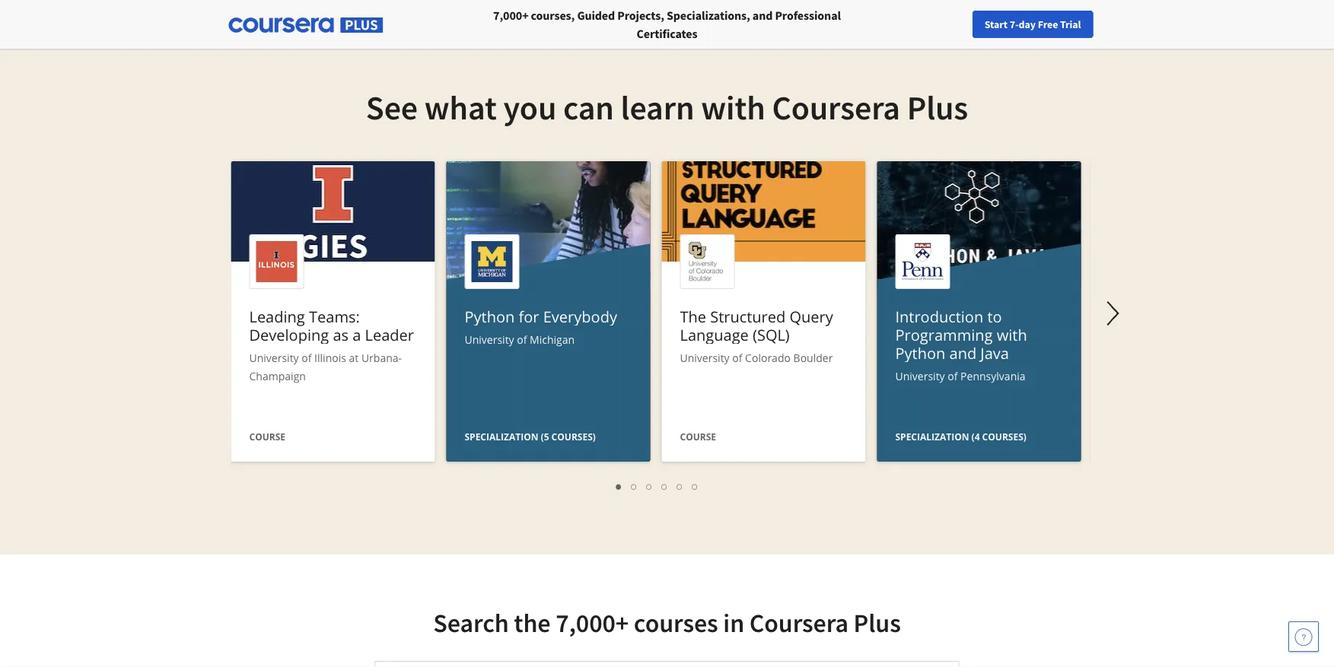 Task type: locate. For each thing, give the bounding box(es) containing it.
7,000+ courses, guided projects, specializations, and professional certificates
[[493, 8, 841, 41]]

and for specializations,
[[753, 8, 773, 23]]

and inside "introduction to programming with python and java university of pennsylvania"
[[950, 343, 977, 363]]

and left java
[[950, 343, 977, 363]]

1 specialization from the left
[[465, 430, 539, 443]]

7,000+ left the courses,
[[493, 8, 529, 23]]

and for python
[[950, 343, 977, 363]]

pennsylvania
[[961, 369, 1026, 383]]

(5
[[541, 430, 549, 443]]

0 horizontal spatial courses)
[[552, 430, 596, 443]]

0 horizontal spatial specialization
[[465, 430, 539, 443]]

2
[[631, 479, 638, 493]]

Search the 7,000+ courses in Coursera Plus text field
[[376, 662, 927, 668]]

of left colorado
[[733, 351, 743, 365]]

of inside the structured query language (sql) university of colorado boulder
[[733, 351, 743, 365]]

1 horizontal spatial specialization
[[896, 430, 969, 443]]

7,000+
[[493, 8, 529, 23], [556, 607, 629, 640]]

0 horizontal spatial with
[[701, 86, 766, 128]]

boulder
[[794, 351, 833, 365]]

0 horizontal spatial python
[[465, 306, 515, 327]]

with
[[701, 86, 766, 128], [997, 324, 1027, 345]]

introduction to programming with python and java. university of pennsylvania. specialization (4 courses) element
[[877, 161, 1081, 581]]

1 horizontal spatial plus
[[907, 86, 968, 128]]

specialization
[[465, 430, 539, 443], [896, 430, 969, 443]]

plus
[[907, 86, 968, 128], [854, 607, 901, 640]]

courses) right (5
[[552, 430, 596, 443]]

java
[[981, 343, 1009, 363]]

1 vertical spatial plus
[[854, 607, 901, 640]]

guided
[[577, 8, 615, 23]]

university down language
[[680, 351, 730, 365]]

learn
[[621, 86, 695, 128]]

see
[[366, 86, 418, 128]]

python
[[465, 306, 515, 327], [896, 343, 946, 363]]

see what you can learn with coursera plus
[[366, 86, 968, 128]]

python for everybody university of michigan
[[465, 306, 617, 347]]

what
[[425, 86, 497, 128]]

1 horizontal spatial python
[[896, 343, 946, 363]]

1 course from the left
[[249, 430, 285, 443]]

of inside "leading teams: developing as a leader university of illinois at urbana- champaign"
[[302, 351, 312, 365]]

6
[[692, 479, 698, 493]]

course for the structured query language (sql)
[[680, 430, 716, 443]]

course
[[249, 430, 285, 443], [680, 430, 716, 443]]

specializations,
[[667, 8, 750, 23]]

1 courses) from the left
[[552, 430, 596, 443]]

0 horizontal spatial and
[[753, 8, 773, 23]]

with inside "introduction to programming with python and java university of pennsylvania"
[[997, 324, 1027, 345]]

next slide image
[[1095, 295, 1132, 332]]

of down for
[[517, 332, 527, 347]]

courses
[[634, 607, 718, 640]]

of left illinois
[[302, 351, 312, 365]]

and left professional
[[753, 8, 773, 23]]

5
[[677, 479, 683, 493]]

1 horizontal spatial 7,000+
[[556, 607, 629, 640]]

1 vertical spatial with
[[997, 324, 1027, 345]]

for
[[519, 306, 539, 327]]

specialization left (4
[[896, 430, 969, 443]]

a
[[353, 324, 361, 345]]

course down champaign
[[249, 430, 285, 443]]

1 horizontal spatial course
[[680, 430, 716, 443]]

in
[[723, 607, 745, 640]]

urbana-
[[362, 351, 402, 365]]

1 horizontal spatial with
[[997, 324, 1027, 345]]

2 course from the left
[[680, 430, 716, 443]]

0 vertical spatial python
[[465, 306, 515, 327]]

can
[[563, 86, 614, 128]]

python inside python for everybody university of michigan
[[465, 306, 515, 327]]

leader
[[365, 324, 414, 345]]

free
[[1038, 18, 1058, 31]]

0 vertical spatial coursera
[[772, 86, 901, 128]]

university down programming
[[896, 369, 945, 383]]

0 horizontal spatial course
[[249, 430, 285, 443]]

coursera
[[772, 86, 901, 128], [750, 607, 849, 640]]

and
[[753, 8, 773, 23], [950, 343, 977, 363]]

0 horizontal spatial 7,000+
[[493, 8, 529, 23]]

university
[[465, 332, 514, 347], [249, 351, 299, 365], [680, 351, 730, 365], [896, 369, 945, 383]]

python left for
[[465, 306, 515, 327]]

1 vertical spatial coursera
[[750, 607, 849, 640]]

0 vertical spatial with
[[701, 86, 766, 128]]

courses)
[[552, 430, 596, 443], [982, 430, 1027, 443]]

career
[[1076, 18, 1105, 31]]

1 vertical spatial and
[[950, 343, 977, 363]]

champaign
[[249, 369, 306, 383]]

of
[[517, 332, 527, 347], [302, 351, 312, 365], [733, 351, 743, 365], [948, 369, 958, 383]]

1 vertical spatial python
[[896, 343, 946, 363]]

list
[[239, 477, 1076, 495]]

courses) right (4
[[982, 430, 1027, 443]]

5 button
[[673, 477, 688, 495]]

of left pennsylvania at the bottom of page
[[948, 369, 958, 383]]

specialization left (5
[[465, 430, 539, 443]]

3 button
[[642, 477, 657, 495]]

None search field
[[209, 10, 575, 40]]

1 horizontal spatial and
[[950, 343, 977, 363]]

2 courses) from the left
[[982, 430, 1027, 443]]

course up "6"
[[680, 430, 716, 443]]

0 vertical spatial and
[[753, 8, 773, 23]]

with right learn
[[701, 86, 766, 128]]

list containing 1
[[239, 477, 1076, 495]]

university left michigan
[[465, 332, 514, 347]]

structured
[[710, 306, 786, 327]]

0 vertical spatial 7,000+
[[493, 8, 529, 23]]

(4
[[972, 430, 980, 443]]

0 vertical spatial plus
[[907, 86, 968, 128]]

python down the introduction
[[896, 343, 946, 363]]

your
[[1032, 18, 1052, 31]]

7,000+ right the
[[556, 607, 629, 640]]

search
[[433, 607, 509, 640]]

with up pennsylvania at the bottom of page
[[997, 324, 1027, 345]]

and inside 7,000+ courses, guided projects, specializations, and professional certificates
[[753, 8, 773, 23]]

4 button
[[657, 477, 673, 495]]

1 horizontal spatial courses)
[[982, 430, 1027, 443]]

specialization (5 courses)
[[465, 430, 596, 443]]

university inside "introduction to programming with python and java university of pennsylvania"
[[896, 369, 945, 383]]

university up champaign
[[249, 351, 299, 365]]

2 button
[[627, 477, 642, 495]]

2 specialization from the left
[[896, 430, 969, 443]]

find your new career
[[1010, 18, 1105, 31]]

find your new career link
[[1002, 15, 1113, 34]]



Task type: vqa. For each thing, say whether or not it's contained in the screenshot.
at's "of"
no



Task type: describe. For each thing, give the bounding box(es) containing it.
leading teams: developing as a leader. university of illinois at urbana-champaign. course element
[[231, 161, 435, 466]]

7,000+ inside 7,000+ courses, guided projects, specializations, and professional certificates
[[493, 8, 529, 23]]

1 button
[[612, 477, 627, 495]]

introduction
[[896, 306, 984, 327]]

courses,
[[531, 8, 575, 23]]

developing
[[249, 324, 329, 345]]

introduction to programming with python and java university of pennsylvania
[[896, 306, 1027, 383]]

projects,
[[618, 8, 664, 23]]

enter search image
[[930, 662, 959, 668]]

everybody
[[543, 306, 617, 327]]

certificates
[[637, 26, 698, 41]]

course for leading teams: developing as a leader
[[249, 430, 285, 443]]

coursera plus image
[[229, 18, 383, 33]]

courses) for and
[[982, 430, 1027, 443]]

illinois
[[314, 351, 346, 365]]

leading teams: developing as a leader university of illinois at urbana- champaign
[[249, 306, 414, 383]]

the
[[514, 607, 551, 640]]

help center image
[[1295, 628, 1313, 646]]

to
[[988, 306, 1002, 327]]

4
[[662, 479, 668, 493]]

search the 7,000+ courses in coursera plus
[[433, 607, 901, 640]]

the
[[680, 306, 706, 327]]

specialization (4 courses)
[[896, 430, 1027, 443]]

0 horizontal spatial plus
[[854, 607, 901, 640]]

michigan
[[530, 332, 575, 347]]

colorado
[[745, 351, 791, 365]]

the structured query language (sql). university of colorado boulder. course element
[[662, 161, 866, 466]]

of inside python for everybody university of michigan
[[517, 332, 527, 347]]

specialization for python
[[896, 430, 969, 443]]

3
[[647, 479, 653, 493]]

professional
[[775, 8, 841, 23]]

university inside python for everybody university of michigan
[[465, 332, 514, 347]]

new
[[1054, 18, 1074, 31]]

(sql)
[[753, 324, 790, 345]]

1 vertical spatial 7,000+
[[556, 607, 629, 640]]

find
[[1010, 18, 1030, 31]]

university inside "leading teams: developing as a leader university of illinois at urbana- champaign"
[[249, 351, 299, 365]]

university inside the structured query language (sql) university of colorado boulder
[[680, 351, 730, 365]]

start
[[985, 18, 1008, 31]]

start 7-day free trial
[[985, 18, 1081, 31]]

python inside "introduction to programming with python and java university of pennsylvania"
[[896, 343, 946, 363]]

trial
[[1060, 18, 1081, 31]]

specialization for of
[[465, 430, 539, 443]]

teams:
[[309, 306, 360, 327]]

6 button
[[688, 477, 703, 495]]

query
[[790, 306, 833, 327]]

leading
[[249, 306, 305, 327]]

language
[[680, 324, 749, 345]]

1
[[616, 479, 622, 493]]

python for everybody. university of michigan. specialization (5 courses) element
[[446, 161, 650, 581]]

day
[[1019, 18, 1036, 31]]

the structured query language (sql) university of colorado boulder
[[680, 306, 833, 365]]

7-
[[1010, 18, 1019, 31]]

of inside "introduction to programming with python and java university of pennsylvania"
[[948, 369, 958, 383]]

you
[[503, 86, 557, 128]]

at
[[349, 351, 359, 365]]

courses) for michigan
[[552, 430, 596, 443]]

start 7-day free trial button
[[973, 11, 1094, 38]]

programming
[[896, 324, 993, 345]]

as
[[333, 324, 349, 345]]



